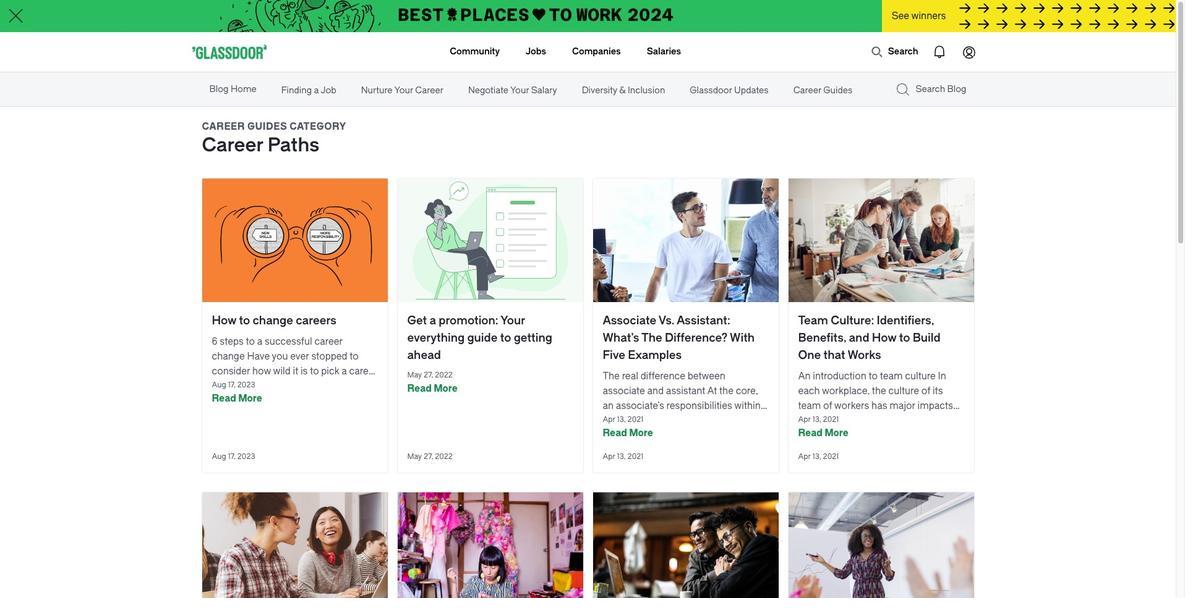 Task type: vqa. For each thing, say whether or not it's contained in the screenshot.
first apr 13, 2021 read more from the right
yes



Task type: describe. For each thing, give the bounding box(es) containing it.
careers
[[296, 314, 336, 328]]

job
[[321, 85, 336, 96]]

winners
[[911, 11, 946, 22]]

as inside 6 steps to a successful career change have you ever stopped to consider how wild it is to pick a career path as a...
[[234, 381, 244, 392]]

inclusion
[[628, 85, 665, 96]]

vs.
[[659, 314, 674, 328]]

a inside get a promotion: your everything guide to getting ahead
[[430, 314, 436, 328]]

13, right on
[[813, 416, 821, 424]]

steps
[[220, 336, 244, 348]]

to right stopped
[[350, 351, 359, 362]]

identifiers,
[[877, 314, 934, 328]]

negotiate your salary
[[468, 85, 557, 96]]

apr 13, 2021 for examples
[[603, 453, 643, 461]]

apr down ambiance....
[[798, 453, 811, 461]]

focused
[[647, 431, 683, 442]]

benefits,
[[798, 332, 846, 345]]

change inside 6 steps to a successful career change have you ever stopped to consider how wild it is to pick a career path as a...
[[212, 351, 245, 362]]

on
[[798, 416, 810, 427]]

workers
[[834, 401, 869, 412]]

difference?
[[665, 332, 728, 345]]

13, down ambiance....
[[813, 453, 821, 461]]

2 blog from the left
[[947, 84, 966, 95]]

17, for aug 17, 2023 read more
[[228, 381, 236, 390]]

see winners
[[892, 11, 946, 22]]

more for team culture: identifiers, benefits, and how to build one that works
[[825, 428, 849, 439]]

a left job at left
[[314, 85, 319, 96]]

to up 'have' at the left
[[246, 336, 255, 348]]

blog home link
[[207, 74, 259, 106]]

getting
[[514, 332, 552, 345]]

may 27, 2022
[[407, 453, 453, 461]]

1 horizontal spatial career
[[349, 366, 377, 377]]

companies link
[[572, 32, 621, 72]]

ahead
[[407, 349, 441, 362]]

more for associate vs. assistant: what's the difference? with five examples
[[629, 428, 653, 439]]

get
[[407, 314, 427, 328]]

wild
[[273, 366, 291, 377]]

to inside an introduction to team culture in each workplace, the culture of its team of workers has major impacts on its environment, operations, and ambiance....
[[869, 371, 878, 382]]

within
[[734, 401, 761, 412]]

jobs link
[[526, 32, 546, 72]]

well....
[[698, 431, 725, 442]]

1 vertical spatial culture
[[889, 386, 919, 397]]

path
[[212, 381, 231, 392]]

read for how to change careers
[[212, 393, 236, 405]]

consider
[[212, 366, 250, 377]]

your for nurture
[[394, 85, 413, 96]]

27, for may 27, 2022 read more
[[424, 371, 433, 380]]

27, for may 27, 2022
[[424, 453, 433, 461]]

jobs
[[526, 46, 546, 57]]

the for how
[[872, 386, 886, 397]]

salaries link
[[647, 32, 681, 72]]

everything
[[407, 332, 465, 345]]

that
[[824, 349, 845, 362]]

career guides category career paths
[[202, 121, 346, 156]]

and inside "team culture: identifiers, benefits, and how to build one that works"
[[849, 332, 869, 345]]

build
[[913, 332, 941, 345]]

examples
[[628, 349, 682, 362]]

0 vertical spatial culture
[[905, 371, 936, 382]]

major
[[890, 401, 915, 412]]

category
[[290, 121, 346, 132]]

each
[[798, 386, 820, 397]]

pick
[[321, 366, 339, 377]]

13, down objective-
[[617, 453, 626, 461]]

search button
[[865, 40, 924, 64]]

glassdoor updates
[[690, 85, 769, 96]]

responsibilities
[[666, 401, 732, 412]]

read for team culture: identifiers, benefits, and how to build one that works
[[798, 428, 823, 439]]

is
[[301, 366, 308, 377]]

the inside associate vs. assistant: what's the difference? with five examples
[[641, 332, 662, 345]]

apr up ambiance....
[[798, 416, 811, 424]]

workplace,
[[822, 386, 870, 397]]

1 vertical spatial of
[[823, 401, 832, 412]]

6
[[212, 336, 218, 348]]

difference
[[641, 371, 685, 382]]

diversity
[[582, 85, 617, 96]]

updates
[[734, 85, 769, 96]]

apr down objective-
[[603, 453, 615, 461]]

1 vertical spatial its
[[812, 416, 822, 427]]

&
[[619, 85, 626, 96]]

salaries
[[647, 46, 681, 57]]

and inside an introduction to team culture in each workplace, the culture of its team of workers has major impacts on its environment, operations, and ambiance....
[[937, 416, 953, 427]]

a up 'have' at the left
[[257, 336, 262, 348]]

0 vertical spatial career
[[315, 336, 343, 348]]

career guides
[[793, 85, 853, 96]]

the real difference between associate and assistant at the core, an associate's responsibilities within a company vary, and they are more objective-focused as well....
[[603, 371, 768, 442]]

read for associate vs. assistant: what's the difference? with five examples
[[603, 428, 627, 439]]

finding
[[281, 85, 312, 96]]

they
[[687, 416, 705, 427]]

a...
[[246, 381, 259, 392]]

2021 down associate's
[[628, 416, 643, 424]]

successful
[[265, 336, 312, 348]]

apr down an
[[603, 416, 615, 424]]

real
[[622, 371, 638, 382]]

2022 for may 27, 2022 read more
[[435, 371, 453, 380]]

assistant
[[666, 386, 705, 397]]

6 steps to a successful career change have you ever stopped to consider how wild it is to pick a career path as a...
[[212, 336, 377, 392]]

13, up objective-
[[617, 416, 626, 424]]

1 blog from the left
[[209, 84, 229, 95]]

stopped
[[311, 351, 347, 362]]

guides for career guides category career paths
[[247, 121, 287, 132]]

an introduction to team culture in each workplace, the culture of its team of workers has major impacts on its environment, operations, and ambiance....
[[798, 371, 953, 442]]

a inside the real difference between associate and assistant at the core, an associate's responsibilities within a company vary, and they are more objective-focused as well....
[[763, 401, 768, 412]]

are
[[708, 416, 722, 427]]

apr 13, 2021 for one
[[798, 453, 839, 461]]

an
[[798, 371, 811, 382]]

0 horizontal spatial team
[[798, 401, 821, 412]]

what's
[[603, 332, 639, 345]]

community link
[[450, 32, 500, 72]]

guides for career guides
[[823, 85, 853, 96]]



Task type: locate. For each thing, give the bounding box(es) containing it.
blog home
[[209, 84, 257, 95]]

the up examples
[[641, 332, 662, 345]]

2021
[[628, 416, 643, 424], [823, 416, 839, 424], [628, 453, 643, 461], [823, 453, 839, 461]]

1 vertical spatial the
[[603, 371, 620, 382]]

see
[[892, 11, 909, 22]]

1 vertical spatial as
[[685, 431, 696, 442]]

more
[[434, 384, 458, 395], [238, 393, 262, 405], [629, 428, 653, 439], [825, 428, 849, 439]]

guide
[[467, 332, 498, 345]]

search for search
[[888, 46, 918, 57]]

as
[[234, 381, 244, 392], [685, 431, 696, 442]]

more down ahead
[[434, 384, 458, 395]]

0 vertical spatial as
[[234, 381, 244, 392]]

aug
[[212, 381, 226, 390], [212, 453, 226, 461]]

2021 down ambiance....
[[823, 453, 839, 461]]

your
[[394, 85, 413, 96], [510, 85, 529, 96], [501, 314, 525, 328]]

nurture
[[361, 85, 393, 96]]

2 17, from the top
[[228, 453, 236, 461]]

as down 'they'
[[685, 431, 696, 442]]

apr 13, 2021 read more down the workers on the right bottom of the page
[[798, 416, 849, 439]]

the inside the real difference between associate and assistant at the core, an associate's responsibilities within a company vary, and they are more objective-focused as well....
[[603, 371, 620, 382]]

to up steps
[[239, 314, 250, 328]]

your inside get a promotion: your everything guide to getting ahead
[[501, 314, 525, 328]]

ambiance....
[[798, 431, 852, 442]]

1 may from the top
[[407, 371, 422, 380]]

apr 13, 2021 read more
[[603, 416, 653, 439], [798, 416, 849, 439]]

27, inside the may 27, 2022 read more
[[424, 371, 433, 380]]

1 vertical spatial 27,
[[424, 453, 433, 461]]

17, inside aug 17, 2023 read more
[[228, 381, 236, 390]]

1 horizontal spatial of
[[922, 386, 930, 397]]

change up consider
[[212, 351, 245, 362]]

2 apr 13, 2021 read more from the left
[[798, 416, 849, 439]]

more down vary,
[[629, 428, 653, 439]]

and up focused
[[668, 416, 685, 427]]

0 horizontal spatial as
[[234, 381, 244, 392]]

1 2022 from the top
[[435, 371, 453, 380]]

team
[[798, 314, 828, 328]]

more inside the may 27, 2022 read more
[[434, 384, 458, 395]]

career right pick
[[349, 366, 377, 377]]

how inside "team culture: identifiers, benefits, and how to build one that works"
[[872, 332, 897, 345]]

0 vertical spatial change
[[253, 314, 293, 328]]

at
[[707, 386, 717, 397]]

search down see
[[888, 46, 918, 57]]

1 vertical spatial 2023
[[237, 453, 255, 461]]

apr
[[603, 416, 615, 424], [798, 416, 811, 424], [603, 453, 615, 461], [798, 453, 811, 461]]

2022 inside the may 27, 2022 read more
[[435, 371, 453, 380]]

2022 for may 27, 2022
[[435, 453, 453, 461]]

associate's
[[616, 401, 664, 412]]

1 horizontal spatial blog
[[947, 84, 966, 95]]

change up successful
[[253, 314, 293, 328]]

to right "is"
[[310, 366, 319, 377]]

finding a job
[[281, 85, 336, 96]]

its
[[933, 386, 943, 397], [812, 416, 822, 427]]

0 vertical spatial search
[[888, 46, 918, 57]]

change
[[253, 314, 293, 328], [212, 351, 245, 362]]

apr 13, 2021
[[603, 453, 643, 461], [798, 453, 839, 461]]

0 vertical spatial may
[[407, 371, 422, 380]]

of down workplace,
[[823, 401, 832, 412]]

how
[[252, 366, 271, 377]]

0 horizontal spatial the
[[719, 386, 734, 397]]

more inside aug 17, 2023 read more
[[238, 393, 262, 405]]

0 horizontal spatial apr 13, 2021 read more
[[603, 416, 653, 439]]

and down difference
[[647, 386, 664, 397]]

home
[[231, 84, 257, 95]]

2 aug from the top
[[212, 453, 226, 461]]

culture up major
[[889, 386, 919, 397]]

aug for aug 17, 2023 read more
[[212, 381, 226, 390]]

read
[[407, 384, 432, 395], [212, 393, 236, 405], [603, 428, 627, 439], [798, 428, 823, 439]]

associate
[[603, 386, 645, 397]]

of up impacts
[[922, 386, 930, 397]]

see winners link
[[882, 0, 1176, 33]]

lottie animation container image
[[400, 32, 450, 71], [400, 32, 450, 71], [924, 37, 954, 67], [871, 46, 883, 58], [871, 46, 883, 58]]

0 vertical spatial 2023
[[237, 381, 255, 390]]

0 vertical spatial the
[[641, 332, 662, 345]]

0 horizontal spatial the
[[603, 371, 620, 382]]

0 vertical spatial of
[[922, 386, 930, 397]]

0 vertical spatial aug
[[212, 381, 226, 390]]

team up major
[[880, 371, 903, 382]]

and up 'works'
[[849, 332, 869, 345]]

2 apr 13, 2021 from the left
[[798, 453, 839, 461]]

17, for aug 17, 2023
[[228, 453, 236, 461]]

may inside the may 27, 2022 read more
[[407, 371, 422, 380]]

1 horizontal spatial the
[[872, 386, 886, 397]]

1 horizontal spatial the
[[641, 332, 662, 345]]

may for may 27, 2022 read more
[[407, 371, 422, 380]]

search blog
[[916, 84, 966, 95]]

the right at
[[719, 386, 734, 397]]

search for search blog
[[916, 84, 945, 95]]

aug inside aug 17, 2023 read more
[[212, 381, 226, 390]]

as left a...
[[234, 381, 244, 392]]

career
[[415, 85, 443, 96], [793, 85, 821, 96], [202, 121, 245, 132], [202, 134, 263, 156]]

impacts
[[918, 401, 953, 412]]

0 horizontal spatial how
[[212, 314, 236, 328]]

works
[[848, 349, 881, 362]]

2023 for aug 17, 2023 read more
[[237, 381, 255, 390]]

salary
[[531, 85, 557, 96]]

diversity & inclusion
[[582, 85, 665, 96]]

it
[[293, 366, 298, 377]]

operations,
[[885, 416, 934, 427]]

objective-
[[603, 431, 647, 442]]

2021 up ambiance....
[[823, 416, 839, 424]]

0 vertical spatial team
[[880, 371, 903, 382]]

the inside the real difference between associate and assistant at the core, an associate's responsibilities within a company vary, and they are more objective-focused as well....
[[719, 386, 734, 397]]

0 horizontal spatial blog
[[209, 84, 229, 95]]

2023 for aug 17, 2023
[[237, 453, 255, 461]]

1 vertical spatial aug
[[212, 453, 226, 461]]

the inside an introduction to team culture in each workplace, the culture of its team of workers has major impacts on its environment, operations, and ambiance....
[[872, 386, 886, 397]]

aug for aug 17, 2023
[[212, 453, 226, 461]]

1 vertical spatial 2022
[[435, 453, 453, 461]]

0 horizontal spatial guides
[[247, 121, 287, 132]]

search
[[888, 46, 918, 57], [916, 84, 945, 95]]

your up getting
[[501, 314, 525, 328]]

nurture your career
[[361, 85, 443, 96]]

read down path
[[212, 393, 236, 405]]

promotion:
[[439, 314, 498, 328]]

1 horizontal spatial guides
[[823, 85, 853, 96]]

to inside get a promotion: your everything guide to getting ahead
[[500, 332, 511, 345]]

five
[[603, 349, 625, 362]]

community
[[450, 46, 500, 57]]

the for difference?
[[719, 386, 734, 397]]

1 vertical spatial search
[[916, 84, 945, 95]]

culture left 'in'
[[905, 371, 936, 382]]

assistant:
[[677, 314, 730, 328]]

1 horizontal spatial its
[[933, 386, 943, 397]]

how up steps
[[212, 314, 236, 328]]

apr 13, 2021 down ambiance....
[[798, 453, 839, 461]]

guides inside career guides category career paths
[[247, 121, 287, 132]]

1 vertical spatial may
[[407, 453, 422, 461]]

1 horizontal spatial apr 13, 2021 read more
[[798, 416, 849, 439]]

2 the from the left
[[872, 386, 886, 397]]

paths
[[268, 134, 319, 156]]

to inside "team culture: identifiers, benefits, and how to build one that works"
[[899, 332, 910, 345]]

read inside the may 27, 2022 read more
[[407, 384, 432, 395]]

2 may from the top
[[407, 453, 422, 461]]

companies
[[572, 46, 621, 57]]

a right pick
[[342, 366, 347, 377]]

read down on
[[798, 428, 823, 439]]

culture:
[[831, 314, 874, 328]]

career up stopped
[[315, 336, 343, 348]]

vary,
[[646, 416, 666, 427]]

to
[[239, 314, 250, 328], [500, 332, 511, 345], [899, 332, 910, 345], [246, 336, 255, 348], [350, 351, 359, 362], [310, 366, 319, 377], [869, 371, 878, 382]]

0 horizontal spatial its
[[812, 416, 822, 427]]

an
[[603, 401, 614, 412]]

1 vertical spatial team
[[798, 401, 821, 412]]

1 horizontal spatial how
[[872, 332, 897, 345]]

0 horizontal spatial of
[[823, 401, 832, 412]]

0 vertical spatial 17,
[[228, 381, 236, 390]]

the
[[719, 386, 734, 397], [872, 386, 886, 397]]

17,
[[228, 381, 236, 390], [228, 453, 236, 461]]

you
[[272, 351, 288, 362]]

and
[[849, 332, 869, 345], [647, 386, 664, 397], [668, 416, 685, 427], [937, 416, 953, 427]]

how to change careers
[[212, 314, 336, 328]]

read inside aug 17, 2023 read more
[[212, 393, 236, 405]]

more down environment,
[[825, 428, 849, 439]]

has
[[872, 401, 887, 412]]

2 2023 from the top
[[237, 453, 255, 461]]

apr 13, 2021 read more for one
[[798, 416, 849, 439]]

0 horizontal spatial career
[[315, 336, 343, 348]]

your right nurture
[[394, 85, 413, 96]]

1 vertical spatial 17,
[[228, 453, 236, 461]]

may for may 27, 2022
[[407, 453, 422, 461]]

environment,
[[825, 416, 883, 427]]

2022
[[435, 371, 453, 380], [435, 453, 453, 461]]

team culture: identifiers, benefits, and how to build one that works
[[798, 314, 941, 362]]

associate
[[603, 314, 656, 328]]

one
[[798, 349, 821, 362]]

1 17, from the top
[[228, 381, 236, 390]]

1 vertical spatial career
[[349, 366, 377, 377]]

1 apr 13, 2021 from the left
[[603, 453, 643, 461]]

as inside the real difference between associate and assistant at the core, an associate's responsibilities within a company vary, and they are more objective-focused as well....
[[685, 431, 696, 442]]

1 vertical spatial how
[[872, 332, 897, 345]]

a right get
[[430, 314, 436, 328]]

search inside the search button
[[888, 46, 918, 57]]

0 horizontal spatial change
[[212, 351, 245, 362]]

associate vs. assistant: what's the difference? with five examples
[[603, 314, 755, 362]]

1 horizontal spatial apr 13, 2021
[[798, 453, 839, 461]]

0 vertical spatial 2022
[[435, 371, 453, 380]]

its up impacts
[[933, 386, 943, 397]]

apr 13, 2021 down objective-
[[603, 453, 643, 461]]

get a promotion: your everything guide to getting ahead
[[407, 314, 552, 362]]

2 2022 from the top
[[435, 453, 453, 461]]

1 horizontal spatial as
[[685, 431, 696, 442]]

to right guide on the bottom of page
[[500, 332, 511, 345]]

2023 inside aug 17, 2023 read more
[[237, 381, 255, 390]]

1 2023 from the top
[[237, 381, 255, 390]]

and down impacts
[[937, 416, 953, 427]]

1 vertical spatial guides
[[247, 121, 287, 132]]

more for how to change careers
[[238, 393, 262, 405]]

career
[[315, 336, 343, 348], [349, 366, 377, 377]]

read down ahead
[[407, 384, 432, 395]]

apr 13, 2021 read more down associate's
[[603, 416, 653, 439]]

its right on
[[812, 416, 822, 427]]

1 vertical spatial change
[[212, 351, 245, 362]]

your left salary
[[510, 85, 529, 96]]

glassdoor
[[690, 85, 732, 96]]

1 aug from the top
[[212, 381, 226, 390]]

apr 13, 2021 read more for examples
[[603, 416, 653, 439]]

read down 'company'
[[603, 428, 627, 439]]

to down 'works'
[[869, 371, 878, 382]]

0 vertical spatial its
[[933, 386, 943, 397]]

search down the search button
[[916, 84, 945, 95]]

0 vertical spatial how
[[212, 314, 236, 328]]

2 27, from the top
[[424, 453, 433, 461]]

culture
[[905, 371, 936, 382], [889, 386, 919, 397]]

between
[[688, 371, 726, 382]]

your for negotiate
[[510, 85, 529, 96]]

1 27, from the top
[[424, 371, 433, 380]]

to down the identifiers,
[[899, 332, 910, 345]]

lottie animation container image
[[924, 37, 954, 67], [954, 37, 984, 67], [954, 37, 984, 67]]

in
[[938, 371, 946, 382]]

1 apr 13, 2021 read more from the left
[[603, 416, 653, 439]]

0 horizontal spatial apr 13, 2021
[[603, 453, 643, 461]]

introduction
[[813, 371, 866, 382]]

more down a...
[[238, 393, 262, 405]]

1 the from the left
[[719, 386, 734, 397]]

the up has
[[872, 386, 886, 397]]

2021 down objective-
[[628, 453, 643, 461]]

the left the real
[[603, 371, 620, 382]]

how up 'works'
[[872, 332, 897, 345]]

ever
[[290, 351, 309, 362]]

team down the each
[[798, 401, 821, 412]]

0 vertical spatial 27,
[[424, 371, 433, 380]]

more
[[724, 416, 748, 427]]

1 horizontal spatial change
[[253, 314, 293, 328]]

1 horizontal spatial team
[[880, 371, 903, 382]]

a right within
[[763, 401, 768, 412]]

0 vertical spatial guides
[[823, 85, 853, 96]]



